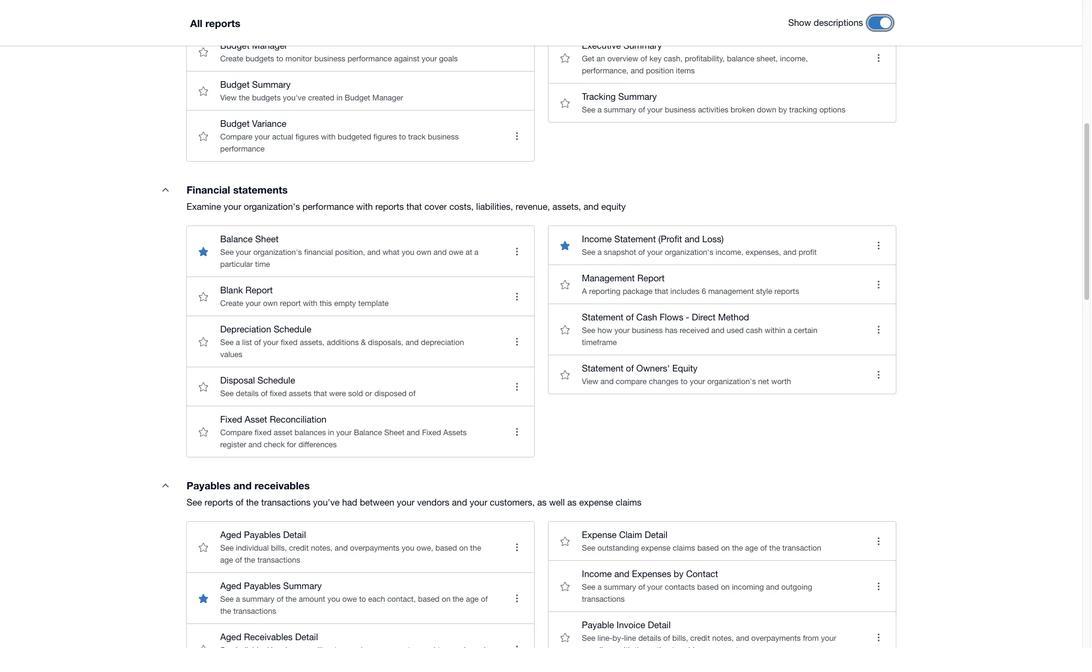 Task type: describe. For each thing, give the bounding box(es) containing it.
transactions inside income and expenses by contact see a summary of your contacts based on incoming and outgoing transactions
[[582, 595, 625, 604]]

remove favorite image for income
[[553, 233, 577, 257]]

your left vendors
[[397, 497, 415, 507]]

depreciation
[[421, 338, 464, 347]]

direct
[[692, 312, 716, 322]]

blank
[[220, 285, 243, 295]]

performance inside financial statements examine your organization's performance with reports that cover costs, liabilities, revenue, assets, and equity
[[303, 201, 354, 212]]

details inside payable invoice detail see line-by-line details of bills, credit notes, and overpayments from your suppliers, with the option to add prepayments
[[639, 634, 662, 643]]

of inside payable invoice detail see line-by-line details of bills, credit notes, and overpayments from your suppliers, with the option to add prepayments
[[664, 634, 671, 643]]

balance inside the fixed asset reconciliation compare fixed asset balances in your balance sheet and fixed assets register and check for differences
[[354, 428, 382, 437]]

disposals,
[[368, 338, 404, 347]]

budgeted
[[338, 132, 371, 141]]

line-
[[598, 634, 613, 643]]

your inside balance sheet see your organization's financial position, and what you own and owe at a particular time
[[236, 248, 251, 257]]

asset
[[274, 428, 293, 437]]

by inside tracking summary see a summary of your business activities broken down by tracking options
[[779, 105, 788, 114]]

see inside income and expenses by contact see a summary of your contacts based on incoming and outgoing transactions
[[582, 583, 596, 592]]

down
[[757, 105, 777, 114]]

favorite image for income and expenses by contact
[[553, 574, 577, 598]]

on inside income and expenses by contact see a summary of your contacts based on incoming and outgoing transactions
[[721, 583, 730, 592]]

income and expenses by contact see a summary of your contacts based on incoming and outgoing transactions
[[582, 569, 813, 604]]

credit inside aged payables detail see individual bills, credit notes, and overpayments you owe, based on the age of the transactions
[[289, 543, 309, 553]]

created
[[308, 93, 335, 102]]

your inside budget manager create budgets to monitor business performance against your goals
[[422, 54, 437, 63]]

owe inside aged payables summary see a summary of the amount you owe to each contact, based on the age of the transactions
[[343, 595, 357, 604]]

budgets inside budget manager create budgets to monitor business performance against your goals
[[246, 54, 274, 63]]

schedule for depreciation schedule
[[274, 324, 312, 334]]

balance inside balance sheet see your organization's financial position, and what you own and owe at a particular time
[[220, 234, 253, 244]]

see inside tracking summary see a summary of your business activities broken down by tracking options
[[582, 105, 596, 114]]

profitability,
[[685, 54, 725, 63]]

more options image for aged payables summary
[[505, 586, 529, 610]]

and inside depreciation schedule see a list of your fixed assets, additions & disposals, and depreciation values
[[406, 338, 419, 347]]

of inside expense claim detail see outstanding expense claims based on the age of the transaction
[[761, 543, 768, 553]]

sheet,
[[757, 54, 778, 63]]

of inside aged payables detail see individual bills, credit notes, and overpayments you owe, based on the age of the transactions
[[235, 556, 242, 565]]

disposal schedule see details of fixed assets that were sold or disposed of
[[220, 375, 416, 398]]

sheet inside the fixed asset reconciliation compare fixed asset balances in your balance sheet and fixed assets register and check for differences
[[384, 428, 405, 437]]

all reports
[[190, 17, 241, 29]]

and left what
[[367, 248, 381, 257]]

more options image for fixed asset reconciliation
[[505, 420, 529, 444]]

flows
[[660, 312, 684, 322]]

more options image for expense claim detail
[[867, 529, 891, 553]]

of inside statement of cash flows - direct method see how your business has received and used cash within a certain timeframe
[[626, 312, 634, 322]]

based inside aged payables detail see individual bills, credit notes, and overpayments you owe, based on the age of the transactions
[[436, 543, 457, 553]]

see inside balance sheet see your organization's financial position, and what you own and owe at a particular time
[[220, 248, 234, 257]]

get a clearer picture of your future cash flow link
[[187, 0, 534, 32]]

receivables
[[255, 479, 310, 492]]

style
[[757, 287, 773, 296]]

notes, inside payable invoice detail see line-by-line details of bills, credit notes, and overpayments from your suppliers, with the option to add prepayments
[[713, 634, 734, 643]]

0 vertical spatial fixed
[[220, 414, 242, 424]]

see inside depreciation schedule see a list of your fixed assets, additions & disposals, and depreciation values
[[220, 338, 234, 347]]

claims inside expense claim detail see outstanding expense claims based on the age of the transaction
[[673, 543, 696, 553]]

business inside budget manager create budgets to monitor business performance against your goals
[[315, 54, 346, 63]]

you've inside payables and receivables see reports of the transactions you've had between your vendors and your customers, as well as expense claims
[[313, 497, 340, 507]]

assets, additions
[[300, 338, 359, 347]]

a inside aged payables summary see a summary of the amount you owe to each contact, based on the age of the transactions
[[236, 595, 240, 604]]

and left receivables
[[234, 479, 252, 492]]

financial
[[304, 248, 333, 257]]

by inside income and expenses by contact see a summary of your contacts based on incoming and outgoing transactions
[[674, 569, 684, 579]]

costs,
[[450, 201, 474, 212]]

favorite image for disposal
[[191, 375, 216, 399]]

sold
[[348, 389, 363, 398]]

more options image for executive summary
[[867, 46, 891, 70]]

summary inside tracking summary see a summary of your business activities broken down by tracking options
[[604, 105, 637, 114]]

your inside financial statements examine your organization's performance with reports that cover costs, liabilities, revenue, assets, and equity
[[224, 201, 241, 212]]

depreciation schedule see a list of your fixed assets, additions & disposals, and depreciation values
[[220, 324, 464, 359]]

aged for aged payables detail
[[220, 530, 242, 540]]

fixed asset reconciliation compare fixed asset balances in your balance sheet and fixed assets register and check for differences
[[220, 414, 467, 449]]

statement for owners'
[[582, 363, 624, 373]]

fixed inside disposal schedule see details of fixed assets that were sold or disposed of
[[270, 389, 287, 398]]

owners'
[[637, 363, 670, 373]]

&
[[361, 338, 366, 347]]

cash,
[[664, 54, 683, 63]]

snapshot
[[604, 248, 637, 257]]

budget for budget manager
[[220, 40, 250, 51]]

organization's inside statement of owners' equity view and compare changes to your organization's net worth
[[708, 377, 756, 386]]

contact,
[[388, 595, 416, 604]]

favorite image for aged payables detail
[[191, 535, 216, 559]]

manager inside budget manager create budgets to monitor business performance against your goals
[[252, 40, 288, 51]]

more options image for blank report
[[505, 284, 529, 308]]

and inside financial statements examine your organization's performance with reports that cover costs, liabilities, revenue, assets, and equity
[[584, 201, 599, 212]]

more options image for income and expenses by contact
[[867, 574, 891, 598]]

payables for aged payables summary
[[244, 581, 281, 591]]

incoming
[[732, 583, 764, 592]]

with inside payable invoice detail see line-by-line details of bills, credit notes, and overpayments from your suppliers, with the option to add prepayments
[[618, 646, 633, 648]]

performance,
[[582, 66, 629, 75]]

variance
[[252, 118, 287, 129]]

favorite image for expense
[[553, 529, 577, 553]]

your inside tracking summary see a summary of your business activities broken down by tracking options
[[648, 105, 663, 114]]

more options image for disposal schedule
[[505, 375, 529, 399]]

a inside income and expenses by contact see a summary of your contacts based on incoming and outgoing transactions
[[598, 583, 602, 592]]

management report a reporting package that includes 6 management style reports
[[582, 273, 800, 296]]

balance
[[727, 54, 755, 63]]

position,
[[335, 248, 365, 257]]

organization's inside income statement (profit and loss) see a snapshot of your organization's income, expenses, and profit
[[665, 248, 714, 257]]

against
[[394, 54, 420, 63]]

and right vendors
[[452, 497, 467, 507]]

depreciation
[[220, 324, 271, 334]]

compare inside the fixed asset reconciliation compare fixed asset balances in your balance sheet and fixed assets register and check for differences
[[220, 428, 253, 437]]

your inside payable invoice detail see line-by-line details of bills, credit notes, and overpayments from your suppliers, with the option to add prepayments
[[822, 634, 837, 643]]

favorite image for budget
[[191, 40, 216, 64]]

of inside depreciation schedule see a list of your fixed assets, additions & disposals, and depreciation values
[[254, 338, 261, 347]]

detail for expense claim detail
[[645, 530, 668, 540]]

detail down amount
[[295, 632, 318, 642]]

picture
[[267, 15, 291, 24]]

more options image for management report
[[867, 272, 891, 296]]

how
[[598, 326, 613, 335]]

transactions inside aged payables summary see a summary of the amount you owe to each contact, based on the age of the transactions
[[234, 607, 276, 616]]

tracking summary see a summary of your business activities broken down by tracking options
[[582, 91, 846, 114]]

of inside income statement (profit and loss) see a snapshot of your organization's income, expenses, and profit
[[639, 248, 646, 257]]

broken
[[731, 105, 755, 114]]

profit
[[799, 248, 817, 257]]

empty
[[334, 299, 356, 308]]

and left loss)
[[685, 234, 700, 244]]

get inside the executive summary get an overview of key cash, profitability, balance sheet, income, performance, and position items
[[582, 54, 595, 63]]

a inside depreciation schedule see a list of your fixed assets, additions & disposals, and depreciation values
[[236, 338, 240, 347]]

liabilities,
[[477, 201, 513, 212]]

detail for aged payables detail
[[283, 530, 306, 540]]

reporting
[[590, 287, 621, 296]]

well
[[549, 497, 565, 507]]

favorite image for aged receivables detail
[[191, 637, 216, 648]]

and inside aged payables detail see individual bills, credit notes, and overpayments you owe, based on the age of the transactions
[[335, 543, 348, 553]]

show descriptions
[[789, 17, 864, 28]]

summary for executive summary
[[624, 40, 662, 51]]

management
[[709, 287, 754, 296]]

line
[[625, 634, 637, 643]]

aged receivables detail
[[220, 632, 318, 642]]

clearer
[[241, 15, 265, 24]]

the inside the budget summary view the budgets you've created in budget manager
[[239, 93, 250, 102]]

timeframe
[[582, 338, 617, 347]]

balance sheet see your organization's financial position, and what you own and owe at a particular time
[[220, 234, 479, 269]]

age inside aged payables detail see individual bills, credit notes, and overpayments you owe, based on the age of the transactions
[[220, 556, 233, 565]]

your inside budget variance compare your actual figures with budgeted figures to track business performance
[[255, 132, 270, 141]]

bills, inside payable invoice detail see line-by-line details of bills, credit notes, and overpayments from your suppliers, with the option to add prepayments
[[673, 634, 689, 643]]

your inside statement of cash flows - direct method see how your business has received and used cash within a certain timeframe
[[615, 326, 630, 335]]

reports inside financial statements examine your organization's performance with reports that cover costs, liabilities, revenue, assets, and equity
[[376, 201, 404, 212]]

sheet inside balance sheet see your organization's financial position, and what you own and owe at a particular time
[[255, 234, 279, 244]]

more options image for budget variance
[[505, 124, 529, 148]]

view inside statement of owners' equity view and compare changes to your organization's net worth
[[582, 377, 599, 386]]

tracking
[[582, 91, 616, 102]]

were
[[329, 389, 346, 398]]

6
[[702, 287, 706, 296]]

assets,
[[553, 201, 581, 212]]

executive summary get an overview of key cash, profitability, balance sheet, income, performance, and position items
[[582, 40, 808, 75]]

remove favorite image for aged
[[191, 586, 216, 610]]

invoice
[[617, 620, 646, 630]]

more options image for aged receivables detail
[[505, 637, 529, 648]]

balances in your
[[295, 428, 352, 437]]

loss)
[[703, 234, 724, 244]]

outstanding
[[598, 543, 639, 553]]

contacts
[[665, 583, 695, 592]]

prepayments
[[697, 646, 743, 648]]

options
[[820, 105, 846, 114]]

that inside financial statements examine your organization's performance with reports that cover costs, liabilities, revenue, assets, and equity
[[407, 201, 422, 212]]

expenses,
[[746, 248, 782, 257]]

payables and receivables see reports of the transactions you've had between your vendors and your customers, as well as expense claims
[[187, 479, 642, 507]]

overview
[[608, 54, 639, 63]]

of inside tracking summary see a summary of your business activities broken down by tracking options
[[639, 105, 646, 114]]

manager inside the budget summary view the budgets you've created in budget manager
[[373, 93, 403, 102]]

statement of owners' equity view and compare changes to your organization's net worth
[[582, 363, 792, 386]]

(profit
[[659, 234, 682, 244]]

more options image for depreciation schedule
[[505, 329, 529, 354]]

age inside aged payables summary see a summary of the amount you owe to each contact, based on the age of the transactions
[[466, 595, 479, 604]]

summary inside aged payables summary see a summary of the amount you owe to each contact, based on the age of the transactions
[[242, 595, 275, 604]]

disposal
[[220, 375, 255, 385]]

more options image for income statement (profit and loss)
[[867, 233, 891, 257]]

your left future
[[302, 15, 318, 24]]

see inside aged payables summary see a summary of the amount you owe to each contact, based on the age of the transactions
[[220, 595, 234, 604]]

expand report group image for payables
[[154, 473, 178, 497]]

own inside balance sheet see your organization's financial position, and what you own and owe at a particular time
[[417, 248, 432, 257]]

and down outstanding
[[615, 569, 630, 579]]

aged receivables detail link
[[187, 623, 534, 648]]

owe inside balance sheet see your organization's financial position, and what you own and owe at a particular time
[[449, 248, 464, 257]]

aged payables detail see individual bills, credit notes, and overpayments you owe, based on the age of the transactions
[[220, 530, 482, 565]]

view inside the budget summary view the budgets you've created in budget manager
[[220, 93, 237, 102]]

payables for aged payables detail
[[244, 530, 281, 540]]

more options image for payable invoice detail
[[867, 625, 891, 648]]

0 vertical spatial cash
[[342, 15, 359, 24]]

business inside statement of cash flows - direct method see how your business has received and used cash within a certain timeframe
[[632, 326, 663, 335]]

each
[[368, 595, 385, 604]]

see inside expense claim detail see outstanding expense claims based on the age of the transaction
[[582, 543, 596, 553]]

favorite image for depreciation schedule
[[191, 329, 216, 354]]

values
[[220, 350, 243, 359]]

1 vertical spatial fixed
[[422, 428, 441, 437]]

expense inside payables and receivables see reports of the transactions you've had between your vendors and your customers, as well as expense claims
[[580, 497, 614, 507]]

reports inside payables and receivables see reports of the transactions you've had between your vendors and your customers, as well as expense claims
[[205, 497, 233, 507]]

see inside aged payables detail see individual bills, credit notes, and overpayments you owe, based on the age of the transactions
[[220, 543, 234, 553]]

more options image for balance sheet
[[505, 239, 529, 263]]

income, for executive summary
[[781, 54, 808, 63]]

equity
[[673, 363, 698, 373]]

expense
[[582, 530, 617, 540]]

based inside expense claim detail see outstanding expense claims based on the age of the transaction
[[698, 543, 719, 553]]

and left the at
[[434, 248, 447, 257]]

between
[[360, 497, 395, 507]]

business inside tracking summary see a summary of your business activities broken down by tracking options
[[665, 105, 696, 114]]

budgets inside the budget summary view the budgets you've created in budget manager
[[252, 93, 281, 102]]



Task type: locate. For each thing, give the bounding box(es) containing it.
of inside statement of owners' equity view and compare changes to your organization's net worth
[[626, 363, 634, 373]]

summary for tracking summary
[[619, 91, 657, 102]]

1 horizontal spatial expense
[[641, 543, 671, 553]]

budget manager create budgets to monitor business performance against your goals
[[220, 40, 458, 63]]

business down cash
[[632, 326, 663, 335]]

age
[[746, 543, 759, 553], [220, 556, 233, 565], [466, 595, 479, 604]]

that inside management report a reporting package that includes 6 management style reports
[[655, 287, 669, 296]]

2 vertical spatial statement
[[582, 363, 624, 373]]

transactions
[[261, 497, 311, 507], [258, 556, 300, 565], [582, 595, 625, 604], [234, 607, 276, 616]]

you right what
[[402, 248, 415, 257]]

based
[[436, 543, 457, 553], [698, 543, 719, 553], [698, 583, 719, 592], [418, 595, 440, 604]]

income, down loss)
[[716, 248, 744, 257]]

revenue,
[[516, 201, 550, 212]]

fixed
[[220, 414, 242, 424], [422, 428, 441, 437]]

aged up individual
[[220, 530, 242, 540]]

2 vertical spatial age
[[466, 595, 479, 604]]

0 vertical spatial create
[[220, 54, 244, 63]]

of
[[293, 15, 300, 24], [641, 54, 648, 63], [639, 105, 646, 114], [639, 248, 646, 257], [626, 312, 634, 322], [254, 338, 261, 347], [626, 363, 634, 373], [261, 389, 268, 398], [409, 389, 416, 398], [236, 497, 244, 507], [761, 543, 768, 553], [235, 556, 242, 565], [639, 583, 646, 592], [277, 595, 284, 604], [481, 595, 488, 604], [664, 634, 671, 643]]

you inside aged payables detail see individual bills, credit notes, and overpayments you owe, based on the age of the transactions
[[402, 543, 415, 553]]

notes,
[[311, 543, 333, 553], [713, 634, 734, 643]]

0 vertical spatial age
[[746, 543, 759, 553]]

performance inside budget variance compare your actual figures with budgeted figures to track business performance
[[220, 144, 265, 153]]

summary up receivables
[[242, 595, 275, 604]]

1 vertical spatial notes,
[[713, 634, 734, 643]]

based up contact
[[698, 543, 719, 553]]

summary up the key
[[624, 40, 662, 51]]

your inside income statement (profit and loss) see a snapshot of your organization's income, expenses, and profit
[[648, 248, 663, 257]]

income up snapshot
[[582, 234, 612, 244]]

detail for payable invoice detail
[[648, 620, 671, 630]]

with up balance sheet see your organization's financial position, and what you own and owe at a particular time
[[356, 201, 373, 212]]

examine
[[187, 201, 221, 212]]

your inside statement of owners' equity view and compare changes to your organization's net worth
[[690, 377, 706, 386]]

0 horizontal spatial figures
[[296, 132, 319, 141]]

transactions up payable
[[582, 595, 625, 604]]

balance up particular
[[220, 234, 253, 244]]

1 create from the top
[[220, 54, 244, 63]]

favorite image for blank report
[[191, 284, 216, 308]]

by up contacts
[[674, 569, 684, 579]]

1 horizontal spatial claims
[[673, 543, 696, 553]]

overpayments left from
[[752, 634, 801, 643]]

owe left each
[[343, 595, 357, 604]]

statement for cash
[[582, 312, 624, 322]]

you've
[[283, 93, 306, 102], [313, 497, 340, 507]]

0 vertical spatial income
[[582, 234, 612, 244]]

method
[[719, 312, 750, 322]]

0 horizontal spatial by
[[674, 569, 684, 579]]

statement down 'timeframe'
[[582, 363, 624, 373]]

favorite image for statement of owners' equity
[[553, 363, 577, 387]]

1 income from the top
[[582, 234, 612, 244]]

summary for budget summary
[[252, 79, 291, 90]]

management
[[582, 273, 635, 283]]

1 horizontal spatial you've
[[313, 497, 340, 507]]

with for variance
[[321, 132, 336, 141]]

payables inside aged payables summary see a summary of the amount you owe to each contact, based on the age of the transactions
[[244, 581, 281, 591]]

0 vertical spatial schedule
[[274, 324, 312, 334]]

2 vertical spatial that
[[314, 389, 327, 398]]

report
[[638, 273, 665, 283], [246, 285, 273, 295]]

this
[[320, 299, 332, 308]]

1 vertical spatial budgets
[[252, 93, 281, 102]]

1 horizontal spatial overpayments
[[752, 634, 801, 643]]

statement of cash flows - direct method see how your business has received and used cash within a certain timeframe
[[582, 312, 818, 347]]

1 horizontal spatial balance
[[354, 428, 382, 437]]

balance
[[220, 234, 253, 244], [354, 428, 382, 437]]

with for statements
[[356, 201, 373, 212]]

1 horizontal spatial owe
[[449, 248, 464, 257]]

you for balance sheet
[[402, 248, 415, 257]]

0 vertical spatial sheet
[[255, 234, 279, 244]]

organization's left net
[[708, 377, 756, 386]]

more options image for statement of cash flows - direct method
[[867, 317, 891, 341]]

with inside budget variance compare your actual figures with budgeted figures to track business performance
[[321, 132, 336, 141]]

to inside statement of owners' equity view and compare changes to your organization's net worth
[[681, 377, 688, 386]]

notes, up amount
[[311, 543, 333, 553]]

0 vertical spatial summary
[[604, 105, 637, 114]]

asset
[[245, 414, 267, 424]]

amount
[[299, 595, 325, 604]]

1 horizontal spatial sheet
[[384, 428, 405, 437]]

cash inside statement of cash flows - direct method see how your business has received and used cash within a certain timeframe
[[746, 326, 763, 335]]

based inside income and expenses by contact see a summary of your contacts based on incoming and outgoing transactions
[[698, 583, 719, 592]]

0 vertical spatial expand report group image
[[154, 177, 178, 201]]

own inside blank report create your own report with this empty template
[[263, 299, 278, 308]]

favorite image down all
[[191, 40, 216, 64]]

0 horizontal spatial manager
[[252, 40, 288, 51]]

expense claim detail see outstanding expense claims based on the age of the transaction
[[582, 530, 822, 553]]

on inside expense claim detail see outstanding expense claims based on the age of the transaction
[[722, 543, 730, 553]]

get a clearer picture of your future cash flow
[[220, 15, 376, 24]]

manager down against
[[373, 93, 403, 102]]

and left compare
[[601, 377, 614, 386]]

1 vertical spatial statement
[[582, 312, 624, 322]]

your inside depreciation schedule see a list of your fixed assets, additions & disposals, and depreciation values
[[263, 338, 279, 347]]

1 vertical spatial by
[[674, 569, 684, 579]]

to inside payable invoice detail see line-by-line details of bills, credit notes, and overpayments from your suppliers, with the option to add prepayments
[[672, 646, 679, 648]]

aged down individual
[[220, 581, 242, 591]]

on left incoming
[[721, 583, 730, 592]]

0 vertical spatial budgets
[[246, 54, 274, 63]]

more options image
[[505, 124, 529, 148], [867, 317, 891, 341], [505, 329, 529, 354], [867, 363, 891, 387], [505, 375, 529, 399], [505, 420, 529, 444], [867, 529, 891, 553], [867, 574, 891, 598], [867, 625, 891, 648], [505, 637, 529, 648]]

create down all reports
[[220, 54, 244, 63]]

to inside aged payables summary see a summary of the amount you owe to each contact, based on the age of the transactions
[[359, 595, 366, 604]]

1 figures from the left
[[296, 132, 319, 141]]

1 horizontal spatial as
[[568, 497, 577, 507]]

own
[[417, 248, 432, 257], [263, 299, 278, 308]]

report for management report
[[638, 273, 665, 283]]

payable invoice detail see line-by-line details of bills, credit notes, and overpayments from your suppliers, with the option to add prepayments
[[582, 620, 837, 648]]

that inside disposal schedule see details of fixed assets that were sold or disposed of
[[314, 389, 327, 398]]

figures right actual
[[296, 132, 319, 141]]

expand report group image for financial
[[154, 177, 178, 201]]

that left includes
[[655, 287, 669, 296]]

get
[[220, 15, 233, 24], [582, 54, 595, 63]]

2 create from the top
[[220, 299, 244, 308]]

summary down tracking
[[604, 105, 637, 114]]

create for blank
[[220, 299, 244, 308]]

favorite image for statement of cash flows - direct method
[[553, 317, 577, 341]]

on inside aged payables summary see a summary of the amount you owe to each contact, based on the age of the transactions
[[442, 595, 451, 604]]

1 vertical spatial manager
[[373, 93, 403, 102]]

business right 'monitor'
[[315, 54, 346, 63]]

register and
[[220, 440, 262, 449]]

budget
[[220, 40, 250, 51], [220, 79, 250, 90], [345, 93, 370, 102], [220, 118, 250, 129]]

1 horizontal spatial figures
[[374, 132, 397, 141]]

statement inside income statement (profit and loss) see a snapshot of your organization's income, expenses, and profit
[[615, 234, 656, 244]]

1 vertical spatial own
[[263, 299, 278, 308]]

and inside the fixed asset reconciliation compare fixed asset balances in your balance sheet and fixed assets register and check for differences
[[407, 428, 420, 437]]

of inside payables and receivables see reports of the transactions you've had between your vendors and your customers, as well as expense claims
[[236, 497, 244, 507]]

1 horizontal spatial by
[[779, 105, 788, 114]]

based down contact
[[698, 583, 719, 592]]

budget inside budget manager create budgets to monitor business performance against your goals
[[220, 40, 250, 51]]

see inside payables and receivables see reports of the transactions you've had between your vendors and your customers, as well as expense claims
[[187, 497, 202, 507]]

favorite image left tracking
[[553, 91, 577, 115]]

figures
[[296, 132, 319, 141], [374, 132, 397, 141]]

summary inside income and expenses by contact see a summary of your contacts based on incoming and outgoing transactions
[[604, 583, 637, 592]]

and inside statement of owners' equity view and compare changes to your organization's net worth
[[601, 377, 614, 386]]

you right amount
[[328, 595, 340, 604]]

reconciliation
[[270, 414, 327, 424]]

bills, right individual
[[271, 543, 287, 553]]

more options image for aged payables detail
[[505, 535, 529, 559]]

outgoing
[[782, 583, 813, 592]]

see
[[582, 105, 596, 114], [220, 248, 234, 257], [582, 248, 596, 257], [582, 326, 596, 335], [220, 338, 234, 347], [220, 389, 234, 398], [187, 497, 202, 507], [220, 543, 234, 553], [582, 543, 596, 553], [582, 583, 596, 592], [220, 595, 234, 604], [582, 634, 596, 643]]

summary inside aged payables summary see a summary of the amount you owe to each contact, based on the age of the transactions
[[283, 581, 322, 591]]

income for income and expenses by contact
[[582, 569, 612, 579]]

you for aged payables summary
[[328, 595, 340, 604]]

1 vertical spatial schedule
[[258, 375, 295, 385]]

detail inside payable invoice detail see line-by-line details of bills, credit notes, and overpayments from your suppliers, with the option to add prepayments
[[648, 620, 671, 630]]

organization's inside financial statements examine your organization's performance with reports that cover costs, liabilities, revenue, assets, and equity
[[244, 201, 300, 212]]

2 horizontal spatial that
[[655, 287, 669, 296]]

payables up individual
[[244, 530, 281, 540]]

0 vertical spatial fixed
[[281, 338, 298, 347]]

aged left receivables
[[220, 632, 242, 642]]

2 as from the left
[[568, 497, 577, 507]]

and left outgoing
[[767, 583, 780, 592]]

balance down the or
[[354, 428, 382, 437]]

transactions up receivables
[[234, 607, 276, 616]]

schedule down report
[[274, 324, 312, 334]]

1 vertical spatial view
[[582, 377, 599, 386]]

by
[[779, 105, 788, 114], [674, 569, 684, 579]]

1 horizontal spatial get
[[582, 54, 595, 63]]

the
[[239, 93, 250, 102], [246, 497, 259, 507], [470, 543, 482, 553], [733, 543, 744, 553], [770, 543, 781, 553], [244, 556, 255, 565], [286, 595, 297, 604], [453, 595, 464, 604], [220, 607, 231, 616], [635, 646, 646, 648]]

fixed inside depreciation schedule see a list of your fixed assets, additions & disposals, and depreciation values
[[281, 338, 298, 347]]

1 vertical spatial compare
[[220, 428, 253, 437]]

expense up expenses
[[641, 543, 671, 553]]

1 vertical spatial income,
[[716, 248, 744, 257]]

add
[[682, 646, 695, 648]]

1 vertical spatial bills,
[[673, 634, 689, 643]]

list
[[242, 338, 252, 347]]

0 vertical spatial income,
[[781, 54, 808, 63]]

on right contact,
[[442, 595, 451, 604]]

1 vertical spatial fixed
[[270, 389, 287, 398]]

you've left the created
[[283, 93, 306, 102]]

claim
[[620, 530, 643, 540]]

1 horizontal spatial report
[[638, 273, 665, 283]]

fixed inside the fixed asset reconciliation compare fixed asset balances in your balance sheet and fixed assets register and check for differences
[[255, 428, 272, 437]]

owe,
[[417, 543, 434, 553]]

with
[[321, 132, 336, 141], [356, 201, 373, 212], [303, 299, 318, 308], [618, 646, 633, 648]]

track
[[408, 132, 426, 141]]

your left goals
[[422, 54, 437, 63]]

1 vertical spatial get
[[582, 54, 595, 63]]

on inside aged payables detail see individual bills, credit notes, and overpayments you owe, based on the age of the transactions
[[459, 543, 468, 553]]

1 vertical spatial owe
[[343, 595, 357, 604]]

1 horizontal spatial credit
[[691, 634, 711, 643]]

a inside income statement (profit and loss) see a snapshot of your organization's income, expenses, and profit
[[598, 248, 602, 257]]

fixed left asset
[[220, 414, 242, 424]]

summary down position
[[619, 91, 657, 102]]

at
[[466, 248, 473, 257]]

0 vertical spatial you've
[[283, 93, 306, 102]]

0 horizontal spatial you've
[[283, 93, 306, 102]]

assets
[[289, 389, 312, 398]]

0 vertical spatial overpayments
[[350, 543, 400, 553]]

detail inside expense claim detail see outstanding expense claims based on the age of the transaction
[[645, 530, 668, 540]]

1 horizontal spatial cash
[[746, 326, 763, 335]]

to left the track
[[399, 132, 406, 141]]

future
[[320, 15, 340, 24]]

a right within
[[788, 326, 792, 335]]

favorite image for budget variance
[[191, 124, 216, 148]]

detail
[[283, 530, 306, 540], [645, 530, 668, 540], [648, 620, 671, 630], [295, 632, 318, 642]]

0 horizontal spatial age
[[220, 556, 233, 565]]

0 horizontal spatial income,
[[716, 248, 744, 257]]

to
[[277, 54, 283, 63], [399, 132, 406, 141], [681, 377, 688, 386], [359, 595, 366, 604], [672, 646, 679, 648]]

see inside income statement (profit and loss) see a snapshot of your organization's income, expenses, and profit
[[582, 248, 596, 257]]

an
[[597, 54, 606, 63]]

0 horizontal spatial credit
[[289, 543, 309, 553]]

business left activities
[[665, 105, 696, 114]]

and down overview
[[631, 66, 644, 75]]

claims up claim
[[616, 497, 642, 507]]

0 horizontal spatial balance
[[220, 234, 253, 244]]

1 vertical spatial cash
[[746, 326, 763, 335]]

a up payable
[[598, 583, 602, 592]]

your inside blank report create your own report with this empty template
[[246, 299, 261, 308]]

income, for income statement (profit and loss)
[[716, 248, 744, 257]]

2 figures from the left
[[374, 132, 397, 141]]

report inside management report a reporting package that includes 6 management style reports
[[638, 273, 665, 283]]

favorite image for management report
[[553, 272, 577, 296]]

favorite image left expense
[[553, 529, 577, 553]]

your up "depreciation"
[[246, 299, 261, 308]]

the inside payable invoice detail see line-by-line details of bills, credit notes, and overpayments from your suppliers, with the option to add prepayments
[[635, 646, 646, 648]]

1 compare from the top
[[220, 132, 253, 141]]

report down time
[[246, 285, 273, 295]]

0 vertical spatial report
[[638, 273, 665, 283]]

disposed
[[375, 389, 407, 398]]

0 vertical spatial balance
[[220, 234, 253, 244]]

option
[[648, 646, 670, 648]]

the inside payables and receivables see reports of the transactions you've had between your vendors and your customers, as well as expense claims
[[246, 497, 259, 507]]

cash
[[637, 312, 658, 322]]

activities
[[698, 105, 729, 114]]

summary down expenses
[[604, 583, 637, 592]]

and left equity
[[584, 201, 599, 212]]

and inside the executive summary get an overview of key cash, profitability, balance sheet, income, performance, and position items
[[631, 66, 644, 75]]

0 horizontal spatial own
[[263, 299, 278, 308]]

a up aged receivables detail
[[236, 595, 240, 604]]

2 income from the top
[[582, 569, 612, 579]]

1 expand report group image from the top
[[154, 177, 178, 201]]

1 vertical spatial that
[[655, 287, 669, 296]]

1 aged from the top
[[220, 530, 242, 540]]

bills, inside aged payables detail see individual bills, credit notes, and overpayments you owe, based on the age of the transactions
[[271, 543, 287, 553]]

expand report group image
[[154, 177, 178, 201], [154, 473, 178, 497]]

fixed left assets
[[270, 389, 287, 398]]

a left the clearer
[[235, 15, 239, 24]]

see inside payable invoice detail see line-by-line details of bills, credit notes, and overpayments from your suppliers, with the option to add prepayments
[[582, 634, 596, 643]]

to inside budget manager create budgets to monitor business performance against your goals
[[277, 54, 283, 63]]

show
[[789, 17, 812, 28]]

bills,
[[271, 543, 287, 553], [673, 634, 689, 643]]

1 vertical spatial income
[[582, 569, 612, 579]]

remove favorite image
[[191, 239, 216, 263]]

2 compare from the top
[[220, 428, 253, 437]]

1 horizontal spatial that
[[407, 201, 422, 212]]

to inside budget variance compare your actual figures with budgeted figures to track business performance
[[399, 132, 406, 141]]

a inside statement of cash flows - direct method see how your business has received and used cash within a certain timeframe
[[788, 326, 792, 335]]

create down blank
[[220, 299, 244, 308]]

summary inside the budget summary view the budgets you've created in budget manager
[[252, 79, 291, 90]]

to left 'monitor'
[[277, 54, 283, 63]]

1 horizontal spatial manager
[[373, 93, 403, 102]]

with down line
[[618, 646, 633, 648]]

summary inside tracking summary see a summary of your business activities broken down by tracking options
[[619, 91, 657, 102]]

income, right sheet,
[[781, 54, 808, 63]]

organization's down (profit
[[665, 248, 714, 257]]

0 horizontal spatial report
[[246, 285, 273, 295]]

as left well at right
[[538, 497, 547, 507]]

favorite image for executive
[[553, 46, 577, 70]]

1 vertical spatial claims
[[673, 543, 696, 553]]

1 horizontal spatial bills,
[[673, 634, 689, 643]]

1 vertical spatial report
[[246, 285, 273, 295]]

and left 'profit'
[[784, 248, 797, 257]]

1 vertical spatial create
[[220, 299, 244, 308]]

to left each
[[359, 595, 366, 604]]

summary inside the executive summary get an overview of key cash, profitability, balance sheet, income, performance, and position items
[[624, 40, 662, 51]]

details down disposal
[[236, 389, 259, 398]]

suppliers,
[[582, 646, 616, 648]]

payables inside aged payables detail see individual bills, credit notes, and overpayments you owe, based on the age of the transactions
[[244, 530, 281, 540]]

vendors
[[417, 497, 450, 507]]

sheet
[[255, 234, 279, 244], [384, 428, 405, 437]]

detail up option
[[648, 620, 671, 630]]

compare inside budget variance compare your actual figures with budgeted figures to track business performance
[[220, 132, 253, 141]]

1 horizontal spatial details
[[639, 634, 662, 643]]

1 vertical spatial age
[[220, 556, 233, 565]]

changes
[[649, 377, 679, 386]]

overpayments down between
[[350, 543, 400, 553]]

cash left flow
[[342, 15, 359, 24]]

report for blank report
[[246, 285, 273, 295]]

1 horizontal spatial fixed
[[422, 428, 441, 437]]

particular
[[220, 260, 253, 269]]

1 horizontal spatial own
[[417, 248, 432, 257]]

budget inside budget variance compare your actual figures with budgeted figures to track business performance
[[220, 118, 250, 129]]

transactions inside payables and receivables see reports of the transactions you've had between your vendors and your customers, as well as expense claims
[[261, 497, 311, 507]]

executive
[[582, 40, 621, 51]]

overpayments inside payable invoice detail see line-by-line details of bills, credit notes, and overpayments from your suppliers, with the option to add prepayments
[[752, 634, 801, 643]]

income down outstanding
[[582, 569, 612, 579]]

-
[[686, 312, 690, 322]]

0 vertical spatial payables
[[187, 479, 231, 492]]

of inside income and expenses by contact see a summary of your contacts based on incoming and outgoing transactions
[[639, 583, 646, 592]]

remove favorite image
[[553, 233, 577, 257], [191, 586, 216, 610]]

transactions down receivables
[[261, 497, 311, 507]]

1 vertical spatial payables
[[244, 530, 281, 540]]

create for budget
[[220, 54, 244, 63]]

notes, up prepayments
[[713, 634, 734, 643]]

fixed
[[281, 338, 298, 347], [270, 389, 287, 398], [255, 428, 272, 437]]

expense inside expense claim detail see outstanding expense claims based on the age of the transaction
[[641, 543, 671, 553]]

report inside blank report create your own report with this empty template
[[246, 285, 273, 295]]

and inside statement of cash flows - direct method see how your business has received and used cash within a certain timeframe
[[712, 326, 725, 335]]

bills, up add on the right bottom of the page
[[673, 634, 689, 643]]

schedule for disposal schedule
[[258, 375, 295, 385]]

favorite image for tracking
[[553, 91, 577, 115]]

with for report
[[303, 299, 318, 308]]

0 vertical spatial that
[[407, 201, 422, 212]]

performance inside budget manager create budgets to monitor business performance against your goals
[[348, 54, 392, 63]]

0 vertical spatial get
[[220, 15, 233, 24]]

certain
[[794, 326, 818, 335]]

differences
[[299, 440, 337, 449]]

from
[[803, 634, 819, 643]]

0 vertical spatial details
[[236, 389, 259, 398]]

0 vertical spatial claims
[[616, 497, 642, 507]]

0 vertical spatial view
[[220, 93, 237, 102]]

statement inside statement of owners' equity view and compare changes to your organization's net worth
[[582, 363, 624, 373]]

0 horizontal spatial get
[[220, 15, 233, 24]]

get left "an"
[[582, 54, 595, 63]]

1 vertical spatial credit
[[691, 634, 711, 643]]

0 horizontal spatial as
[[538, 497, 547, 507]]

used
[[727, 326, 744, 335]]

sheet up time
[[255, 234, 279, 244]]

your right examine
[[224, 201, 241, 212]]

favorite image for payable
[[553, 625, 577, 648]]

schedule up assets
[[258, 375, 295, 385]]

a
[[582, 287, 587, 296]]

income
[[582, 234, 612, 244], [582, 569, 612, 579]]

of inside the executive summary get an overview of key cash, profitability, balance sheet, income, performance, and position items
[[641, 54, 648, 63]]

3 aged from the top
[[220, 632, 242, 642]]

your left customers,
[[470, 497, 488, 507]]

1 vertical spatial remove favorite image
[[191, 586, 216, 610]]

a inside balance sheet see your organization's financial position, and what you own and owe at a particular time
[[475, 248, 479, 257]]

1 vertical spatial aged
[[220, 581, 242, 591]]

what
[[383, 248, 400, 257]]

0 horizontal spatial view
[[220, 93, 237, 102]]

favorite image for fixed
[[191, 420, 216, 444]]

own left report
[[263, 299, 278, 308]]

0 vertical spatial manager
[[252, 40, 288, 51]]

items
[[676, 66, 695, 75]]

aged inside aged payables summary see a summary of the amount you owe to each contact, based on the age of the transactions
[[220, 581, 242, 591]]

2 vertical spatial fixed
[[255, 428, 272, 437]]

fixed down report
[[281, 338, 298, 347]]

aged for aged payables summary
[[220, 581, 242, 591]]

performance left against
[[348, 54, 392, 63]]

0 horizontal spatial owe
[[343, 595, 357, 604]]

favorite image left disposal
[[191, 375, 216, 399]]

overpayments
[[350, 543, 400, 553], [752, 634, 801, 643]]

organization's up time
[[253, 248, 302, 257]]

0 vertical spatial own
[[417, 248, 432, 257]]

0 vertical spatial performance
[[348, 54, 392, 63]]

0 horizontal spatial notes,
[[311, 543, 333, 553]]

favorite image
[[191, 40, 216, 64], [553, 46, 577, 70], [553, 91, 577, 115], [191, 375, 216, 399], [191, 420, 216, 444], [553, 529, 577, 553], [553, 625, 577, 648]]

credit up add on the right bottom of the page
[[691, 634, 711, 643]]

payables
[[187, 479, 231, 492], [244, 530, 281, 540], [244, 581, 281, 591]]

income inside income statement (profit and loss) see a snapshot of your organization's income, expenses, and profit
[[582, 234, 612, 244]]

0 vertical spatial by
[[779, 105, 788, 114]]

0 vertical spatial expense
[[580, 497, 614, 507]]

includes
[[671, 287, 700, 296]]

favorite image
[[191, 79, 216, 103], [191, 124, 216, 148], [553, 272, 577, 296], [191, 284, 216, 308], [553, 317, 577, 341], [191, 329, 216, 354], [553, 363, 577, 387], [191, 535, 216, 559], [553, 574, 577, 598], [191, 637, 216, 648]]

1 horizontal spatial income,
[[781, 54, 808, 63]]

you've left had on the left of the page
[[313, 497, 340, 507]]

favorite image for budget summary
[[191, 79, 216, 103]]

your right list
[[263, 338, 279, 347]]

income, inside the executive summary get an overview of key cash, profitability, balance sheet, income, performance, and position items
[[781, 54, 808, 63]]

assets
[[444, 428, 467, 437]]

or
[[365, 389, 372, 398]]

actual
[[272, 132, 293, 141]]

statement up snapshot
[[615, 234, 656, 244]]

and
[[631, 66, 644, 75], [584, 201, 599, 212], [685, 234, 700, 244], [367, 248, 381, 257], [434, 248, 447, 257], [784, 248, 797, 257], [712, 326, 725, 335], [406, 338, 419, 347], [601, 377, 614, 386], [407, 428, 420, 437], [234, 479, 252, 492], [452, 497, 467, 507], [335, 543, 348, 553], [615, 569, 630, 579], [767, 583, 780, 592], [736, 634, 750, 643]]

view
[[220, 93, 237, 102], [582, 377, 599, 386]]

claims inside payables and receivables see reports of the transactions you've had between your vendors and your customers, as well as expense claims
[[616, 497, 642, 507]]

statement up how
[[582, 312, 624, 322]]

more options image
[[867, 46, 891, 70], [867, 233, 891, 257], [505, 239, 529, 263], [867, 272, 891, 296], [505, 284, 529, 308], [505, 535, 529, 559], [505, 586, 529, 610]]

your down position
[[648, 105, 663, 114]]

your inside income and expenses by contact see a summary of your contacts based on incoming and outgoing transactions
[[648, 583, 663, 592]]

0 vertical spatial statement
[[615, 234, 656, 244]]

summary
[[604, 105, 637, 114], [604, 583, 637, 592], [242, 595, 275, 604]]

0 vertical spatial you
[[402, 248, 415, 257]]

favorite image left register and
[[191, 420, 216, 444]]

2 expand report group image from the top
[[154, 473, 178, 497]]

budget summary view the budgets you've created in budget manager
[[220, 79, 403, 102]]

transactions inside aged payables detail see individual bills, credit notes, and overpayments you owe, based on the age of the transactions
[[258, 556, 300, 565]]

fixed left assets
[[422, 428, 441, 437]]

aged payables summary see a summary of the amount you owe to each contact, based on the age of the transactions
[[220, 581, 488, 616]]

budget for budget variance
[[220, 118, 250, 129]]

2 aged from the top
[[220, 581, 242, 591]]

flow
[[361, 15, 376, 24]]

based right contact,
[[418, 595, 440, 604]]

2 vertical spatial performance
[[303, 201, 354, 212]]

compare
[[616, 377, 647, 386]]

create inside blank report create your own report with this empty template
[[220, 299, 244, 308]]

income for income statement (profit and loss)
[[582, 234, 612, 244]]

2 vertical spatial summary
[[242, 595, 275, 604]]

performance
[[348, 54, 392, 63], [220, 144, 265, 153], [303, 201, 354, 212]]

with left budgeted
[[321, 132, 336, 141]]

budget for budget summary
[[220, 79, 250, 90]]

and inside payable invoice detail see line-by-line details of bills, credit notes, and overpayments from your suppliers, with the option to add prepayments
[[736, 634, 750, 643]]

0 horizontal spatial details
[[236, 389, 259, 398]]

0 horizontal spatial bills,
[[271, 543, 287, 553]]

monitor
[[286, 54, 312, 63]]

details up option
[[639, 634, 662, 643]]

budgets left 'monitor'
[[246, 54, 274, 63]]

income inside income and expenses by contact see a summary of your contacts based on incoming and outgoing transactions
[[582, 569, 612, 579]]

credit inside payable invoice detail see line-by-line details of bills, credit notes, and overpayments from your suppliers, with the option to add prepayments
[[691, 634, 711, 643]]

more options image for statement of owners' equity
[[867, 363, 891, 387]]

expenses
[[632, 569, 672, 579]]

0 horizontal spatial expense
[[580, 497, 614, 507]]

1 as from the left
[[538, 497, 547, 507]]



Task type: vqa. For each thing, say whether or not it's contained in the screenshot.
100.00%
no



